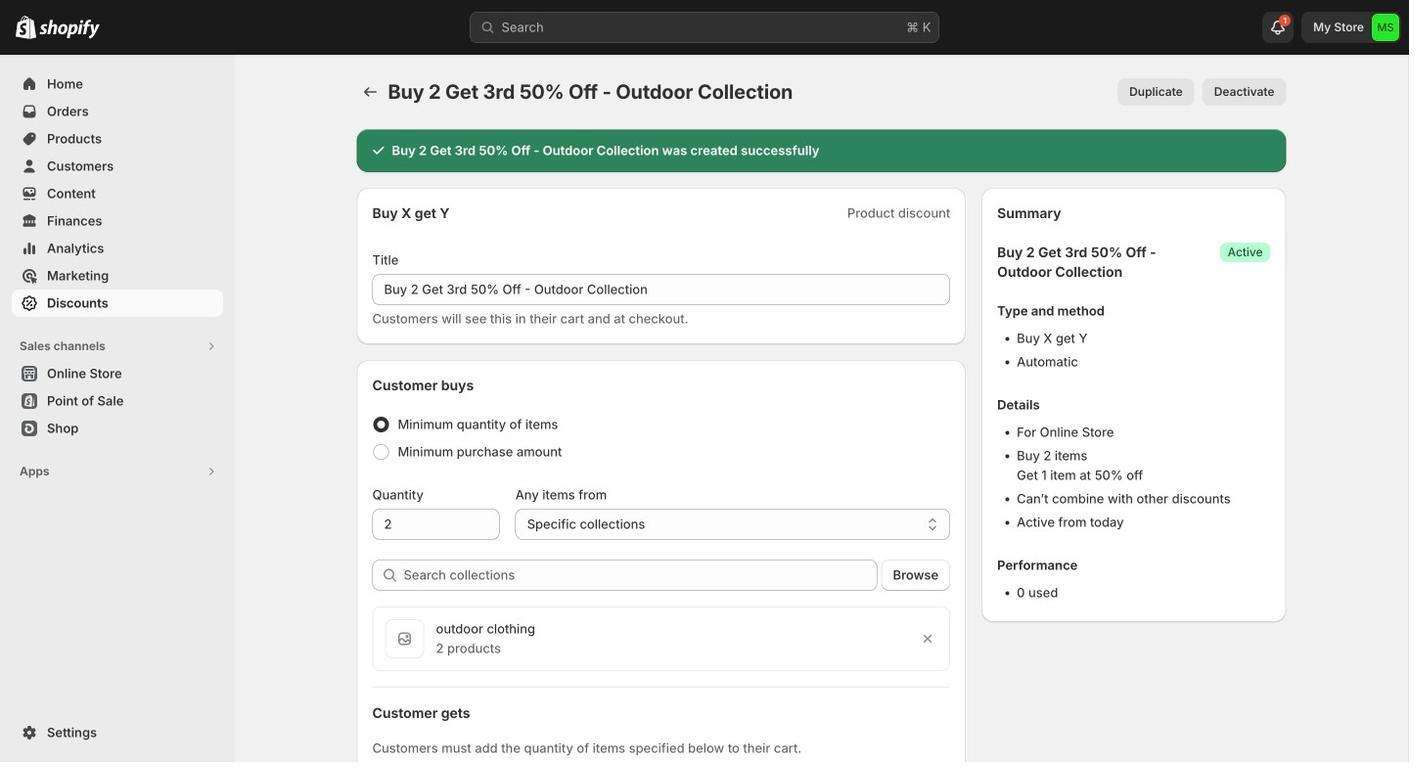 Task type: vqa. For each thing, say whether or not it's contained in the screenshot.
PURCHASE ORDERS
no



Task type: locate. For each thing, give the bounding box(es) containing it.
None text field
[[372, 509, 500, 540]]

my store image
[[1372, 14, 1400, 41]]

None text field
[[372, 274, 951, 305]]



Task type: describe. For each thing, give the bounding box(es) containing it.
shopify image
[[39, 19, 100, 39]]

Search collections text field
[[404, 560, 877, 591]]

shopify image
[[16, 15, 36, 39]]



